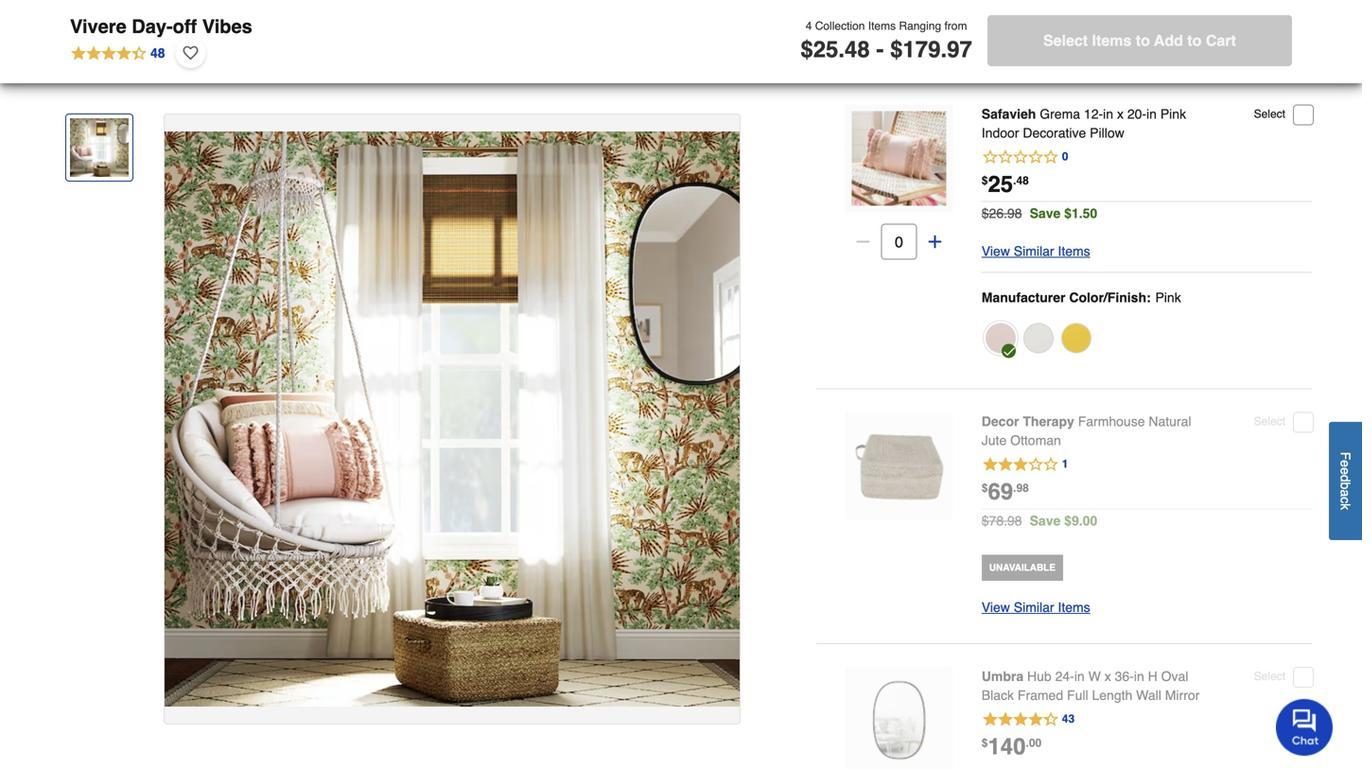 Task type: locate. For each thing, give the bounding box(es) containing it.
4.4 stars image down vivere
[[70, 42, 166, 63]]

$ up $78.98
[[982, 482, 988, 495]]

x inside grema 12-in x 20-in pink indoor decorative pillow
[[1118, 106, 1124, 122]]

pink inside grema 12-in x 20-in pink indoor decorative pillow
[[1161, 106, 1187, 122]]

natural
[[1149, 414, 1192, 429]]

safavieh
[[982, 106, 1037, 122]]

20-
[[1128, 106, 1147, 122]]

stepper number input field with increment and decrement buttons number field for minus image
[[881, 26, 917, 62]]

1 vertical spatial 48
[[1017, 174, 1029, 187]]

1 vertical spatial similar
[[1014, 244, 1055, 259]]

save for 25
[[1030, 206, 1061, 221]]

x right w
[[1105, 669, 1112, 684]]

1 vertical spatial save
[[1030, 513, 1061, 529]]

select items to add to cart
[[1044, 32, 1237, 49]]

view similar items button down $26.98 save $1.50
[[982, 240, 1091, 263]]

$9.00
[[1065, 513, 1098, 529]]

12-
[[1084, 106, 1104, 122]]

25
[[988, 171, 1014, 197]]

1 view from the top
[[982, 18, 1011, 34]]

1 horizontal spatial 4.4 stars image
[[982, 711, 1076, 730]]

1 vertical spatial .
[[1014, 482, 1017, 495]]

white image
[[1024, 323, 1054, 353]]

3 similar from the top
[[1014, 600, 1055, 615]]

0 vertical spatial view similar items button
[[982, 15, 1091, 37]]

items inside 4 collection items ranging from $ 25.48 - $ 179.97
[[868, 19, 896, 32]]

4.4 stars image containing 48
[[70, 42, 166, 63]]

0 vertical spatial similar
[[1014, 18, 1055, 34]]

similar down $26.98 save $1.50
[[1014, 244, 1055, 259]]

cart
[[1206, 32, 1237, 49]]

0 vertical spatial plus image
[[926, 35, 945, 53]]

plus image
[[926, 35, 945, 53], [926, 232, 945, 251]]

quickview image
[[890, 712, 909, 731]]

$
[[801, 36, 814, 62], [891, 36, 903, 62], [982, 174, 988, 187], [982, 482, 988, 495], [982, 737, 988, 750]]

vivere home decor collections  - thumbnail image
[[70, 118, 129, 177]]

48
[[150, 45, 165, 60], [1017, 174, 1029, 187]]

1 vertical spatial view
[[982, 244, 1011, 259]]

manufacturer color/finish : pink
[[982, 290, 1182, 305]]

48 inside $ 25 . 48
[[1017, 174, 1029, 187]]

similar
[[1014, 18, 1055, 34], [1014, 244, 1055, 259], [1014, 600, 1055, 615]]

0 vertical spatial x
[[1118, 106, 1124, 122]]

manufacturer
[[982, 290, 1066, 305]]

48 down vivere day-off vibes
[[150, 45, 165, 60]]

x left '20-'
[[1118, 106, 1124, 122]]

$ down black
[[982, 737, 988, 750]]

stepper number input field with increment and decrement buttons number field right minus icon
[[881, 224, 917, 260]]

view similar items down unavailable
[[982, 600, 1091, 615]]

1 similar from the top
[[1014, 18, 1055, 34]]

decor
[[982, 414, 1020, 429]]

hub 24-in w x 36-in h oval black framed full length wall mirror
[[982, 669, 1200, 703]]

view similar items down $26.98 save $1.50
[[982, 244, 1091, 259]]

. down 3 stars image
[[1014, 482, 1017, 495]]

e up b
[[1339, 467, 1354, 475]]

1 vertical spatial view similar items button
[[982, 240, 1091, 263]]

2 to from the left
[[1188, 32, 1202, 49]]

. inside $ 25 . 48
[[1014, 174, 1017, 187]]

save left '$9.00' at the right
[[1030, 513, 1061, 529]]

color/finish
[[1070, 290, 1147, 305]]

in
[[1104, 106, 1114, 122], [1147, 106, 1157, 122], [1075, 669, 1085, 684], [1134, 669, 1145, 684]]

vivere home decor collections image
[[165, 131, 740, 707]]

decor therapy
[[982, 414, 1075, 429]]

similar right from
[[1014, 18, 1055, 34]]

4 collection items ranging from $ 25.48 - $ 179.97
[[801, 19, 973, 62]]

add
[[1155, 32, 1184, 49]]

k
[[1339, 504, 1354, 510]]

1 vertical spatial stepper number input field with increment and decrement buttons number field
[[881, 224, 917, 260]]

. down zero stars image
[[1014, 174, 1017, 187]]

vibes
[[202, 16, 252, 37]]

stepper number input field with increment and decrement buttons number field right minus image
[[881, 26, 917, 62]]

4.4 stars image
[[70, 42, 166, 63], [982, 711, 1076, 730]]

save
[[1030, 206, 1061, 221], [1030, 513, 1061, 529]]

save left $1.50
[[1030, 206, 1061, 221]]

1 horizontal spatial to
[[1188, 32, 1202, 49]]

1 vertical spatial x
[[1105, 669, 1112, 684]]

similar down unavailable
[[1014, 600, 1055, 615]]

off
[[173, 16, 197, 37]]

view similar items for 3rd view similar items button from the top of the page
[[982, 600, 1091, 615]]

2 similar from the top
[[1014, 244, 1055, 259]]

1 vertical spatial view similar items
[[982, 244, 1091, 259]]

0 vertical spatial view similar items
[[982, 18, 1091, 34]]

1 quickview image from the top
[[890, 149, 909, 168]]

$26.98 save $1.50
[[982, 206, 1098, 221]]

$ inside $ 25 . 48
[[982, 174, 988, 187]]

0 vertical spatial .
[[1014, 174, 1017, 187]]

pink
[[1161, 106, 1187, 122], [1156, 290, 1182, 305]]

2 quickview image from the top
[[890, 457, 909, 476]]

$78.98
[[982, 513, 1023, 529]]

0 vertical spatial view
[[982, 18, 1011, 34]]

0 vertical spatial pink
[[1161, 106, 1187, 122]]

grema
[[1040, 106, 1081, 122]]

items for 3rd view similar items button from the top of the page
[[1058, 600, 1091, 615]]

minus image
[[854, 232, 873, 251]]

1 horizontal spatial x
[[1118, 106, 1124, 122]]

view right from
[[982, 18, 1011, 34]]

2 view similar items button from the top
[[982, 240, 1091, 263]]

$ for 69
[[982, 482, 988, 495]]

items
[[1058, 18, 1091, 34], [868, 19, 896, 32], [1093, 32, 1132, 49], [1058, 244, 1091, 259], [1058, 600, 1091, 615]]

1 vertical spatial 4.4 stars image
[[982, 711, 1076, 730]]

select
[[1044, 32, 1088, 49], [1254, 107, 1286, 121], [1254, 415, 1286, 428], [1254, 670, 1286, 683]]

2 view similar items from the top
[[982, 244, 1091, 259]]

4.4 stars image up 00
[[982, 711, 1076, 730]]

0 vertical spatial quickview image
[[890, 149, 909, 168]]

x inside 'hub 24-in w x 36-in h oval black framed full length wall mirror'
[[1105, 669, 1112, 684]]

Stepper number input field with increment and decrement buttons number field
[[881, 26, 917, 62], [881, 224, 917, 260]]

view similar items right from
[[982, 18, 1091, 34]]

to left the add
[[1136, 32, 1151, 49]]

vivere day-off vibes
[[70, 16, 252, 37]]

2 vertical spatial .
[[1026, 737, 1029, 750]]

$ right the -
[[891, 36, 903, 62]]

select for farmhouse natural jute ottoman
[[1254, 415, 1286, 428]]

stepper number input field with increment and decrement buttons number field for minus icon
[[881, 224, 917, 260]]

$1.50
[[1065, 206, 1098, 221]]

farmhouse natural jute ottoman
[[982, 414, 1192, 448]]

in left w
[[1075, 669, 1085, 684]]

indoor
[[982, 125, 1020, 141]]

2 vertical spatial view similar items
[[982, 600, 1091, 615]]

umbra
[[982, 669, 1024, 684]]

framed
[[1018, 688, 1064, 703]]

quickview image for 69
[[890, 457, 909, 476]]

view similar items
[[982, 18, 1091, 34], [982, 244, 1091, 259], [982, 600, 1091, 615]]

$26.98
[[982, 206, 1023, 221]]

view similar items button right from
[[982, 15, 1091, 37]]

48 inside "button"
[[150, 45, 165, 60]]

. for 140
[[1026, 737, 1029, 750]]

chat invite button image
[[1277, 698, 1334, 756]]

:
[[1147, 290, 1151, 305]]

e
[[1339, 460, 1354, 467], [1339, 467, 1354, 475]]

$ inside $ 69 . 98
[[982, 482, 988, 495]]

items up grema
[[1058, 18, 1091, 34]]

to
[[1136, 32, 1151, 49], [1188, 32, 1202, 49]]

quickview image for 25
[[890, 149, 909, 168]]

. down framed
[[1026, 737, 1029, 750]]

. inside $ 140 . 00
[[1026, 737, 1029, 750]]

1 vertical spatial plus image
[[926, 232, 945, 251]]

2 vertical spatial view
[[982, 600, 1011, 615]]

items left the add
[[1093, 32, 1132, 49]]

1 plus image from the top
[[926, 35, 945, 53]]

2 stepper number input field with increment and decrement buttons number field from the top
[[881, 224, 917, 260]]

mirror
[[1166, 688, 1200, 703]]

items down $1.50
[[1058, 244, 1091, 259]]

pink right '20-'
[[1161, 106, 1187, 122]]

69
[[988, 479, 1014, 505]]

view down unavailable
[[982, 600, 1011, 615]]

0 vertical spatial 4.4 stars image
[[70, 42, 166, 63]]

f
[[1339, 452, 1354, 460]]

$ inside $ 140 . 00
[[982, 737, 988, 750]]

0 vertical spatial stepper number input field with increment and decrement buttons number field
[[881, 26, 917, 62]]

0 vertical spatial save
[[1030, 206, 1061, 221]]

$ for 140
[[982, 737, 988, 750]]

view down the $26.98
[[982, 244, 1011, 259]]

0 horizontal spatial 48
[[150, 45, 165, 60]]

quickview image
[[890, 149, 909, 168], [890, 457, 909, 476]]

1 vertical spatial pink
[[1156, 290, 1182, 305]]

items for 1st view similar items button from the top of the page
[[1058, 18, 1091, 34]]

wall
[[1137, 688, 1162, 703]]

plus image right minus icon
[[926, 232, 945, 251]]

view similar items button
[[982, 15, 1091, 37], [982, 240, 1091, 263], [982, 596, 1091, 619]]

f e e d b a c k
[[1339, 452, 1354, 510]]

plus image down "ranging"
[[926, 35, 945, 53]]

$78.98 save $9.00
[[982, 513, 1098, 529]]

view similar items button down unavailable
[[982, 596, 1091, 619]]

0 horizontal spatial 4.4 stars image
[[70, 42, 166, 63]]

e up d in the right of the page
[[1339, 460, 1354, 467]]

1 vertical spatial quickview image
[[890, 457, 909, 476]]

0 horizontal spatial x
[[1105, 669, 1112, 684]]

zero stars image
[[982, 148, 1070, 167]]

2 plus image from the top
[[926, 232, 945, 251]]

.
[[1014, 174, 1017, 187], [1014, 482, 1017, 495], [1026, 737, 1029, 750]]

select inside select items to add to cart button
[[1044, 32, 1088, 49]]

items inside button
[[1093, 32, 1132, 49]]

2 vertical spatial similar
[[1014, 600, 1055, 615]]

2 vertical spatial view similar items button
[[982, 596, 1091, 619]]

3 view similar items from the top
[[982, 600, 1091, 615]]

. inside $ 69 . 98
[[1014, 482, 1017, 495]]

140
[[988, 734, 1026, 760]]

items up 24-
[[1058, 600, 1091, 615]]

pink right :
[[1156, 290, 1182, 305]]

0 horizontal spatial to
[[1136, 32, 1151, 49]]

items up the -
[[868, 19, 896, 32]]

0 vertical spatial 48
[[150, 45, 165, 60]]

x
[[1118, 106, 1124, 122], [1105, 669, 1112, 684]]

1 stepper number input field with increment and decrement buttons number field from the top
[[881, 26, 917, 62]]

48 right 25
[[1017, 174, 1029, 187]]

to right the add
[[1188, 32, 1202, 49]]

in up pillow
[[1104, 106, 1114, 122]]

0
[[1062, 150, 1069, 163]]

yellow image
[[1062, 323, 1092, 353]]

1 view similar items from the top
[[982, 18, 1091, 34]]

1 to from the left
[[1136, 32, 1151, 49]]

2 save from the top
[[1030, 513, 1061, 529]]

36-
[[1115, 669, 1134, 684]]

1 save from the top
[[1030, 206, 1061, 221]]

$ up the $26.98
[[982, 174, 988, 187]]

view
[[982, 18, 1011, 34], [982, 244, 1011, 259], [982, 600, 1011, 615]]

in left the h
[[1134, 669, 1145, 684]]

1 horizontal spatial 48
[[1017, 174, 1029, 187]]



Task type: describe. For each thing, give the bounding box(es) containing it.
plus image for minus icon stepper number input field with increment and decrement buttons 'number field'
[[926, 232, 945, 251]]

$ 140 . 00
[[982, 734, 1042, 760]]

1
[[1062, 458, 1069, 471]]

48 button
[[70, 38, 166, 68]]

from
[[945, 19, 968, 32]]

vivere
[[70, 16, 127, 37]]

c
[[1339, 497, 1354, 504]]

decorative
[[1023, 125, 1087, 141]]

view similar items for 1st view similar items button from the top of the page
[[982, 18, 1091, 34]]

similar for second view similar items button from the bottom
[[1014, 244, 1055, 259]]

. for 25
[[1014, 174, 1017, 187]]

save for 69
[[1030, 513, 1061, 529]]

items for second view similar items button from the bottom
[[1058, 244, 1091, 259]]

similar for 3rd view similar items button from the top of the page
[[1014, 600, 1055, 615]]

pillow
[[1090, 125, 1125, 141]]

jute
[[982, 433, 1007, 448]]

full
[[1067, 688, 1089, 703]]

select for hub 24-in w x 36-in h oval black framed full length wall mirror
[[1254, 670, 1286, 683]]

43
[[1062, 713, 1075, 726]]

oval
[[1162, 669, 1189, 684]]

4
[[806, 19, 812, 32]]

day-
[[132, 16, 173, 37]]

$ down 4
[[801, 36, 814, 62]]

h
[[1148, 669, 1158, 684]]

3 view similar items button from the top
[[982, 596, 1091, 619]]

2 e from the top
[[1339, 467, 1354, 475]]

w
[[1089, 669, 1101, 684]]

179.97
[[903, 36, 973, 62]]

4.4 stars image containing 43
[[982, 711, 1076, 730]]

pink image
[[986, 323, 1016, 353]]

unavailable
[[990, 563, 1056, 573]]

minus image
[[854, 35, 873, 53]]

24-
[[1056, 669, 1075, 684]]

ottoman
[[1011, 433, 1062, 448]]

select for grema 12-in x 20-in pink indoor decorative pillow
[[1254, 107, 1286, 121]]

25.48
[[814, 36, 870, 62]]

in right 12-
[[1147, 106, 1157, 122]]

d
[[1339, 475, 1354, 482]]

3 view from the top
[[982, 600, 1011, 615]]

98
[[1017, 482, 1029, 495]]

2 view from the top
[[982, 244, 1011, 259]]

heart outline image
[[183, 43, 198, 63]]

-
[[877, 36, 884, 62]]

black
[[982, 688, 1014, 703]]

$ 25 . 48
[[982, 171, 1029, 197]]

00
[[1029, 737, 1042, 750]]

similar for 1st view similar items button from the top of the page
[[1014, 18, 1055, 34]]

collection
[[815, 19, 865, 32]]

ranging
[[899, 19, 942, 32]]

f e e d b a c k button
[[1330, 422, 1363, 540]]

. for 69
[[1014, 482, 1017, 495]]

grema 12-in x 20-in pink indoor decorative pillow
[[982, 106, 1187, 141]]

1 e from the top
[[1339, 460, 1354, 467]]

a
[[1339, 490, 1354, 497]]

farmhouse
[[1079, 414, 1146, 429]]

b
[[1339, 482, 1354, 490]]

plus image for minus image stepper number input field with increment and decrement buttons 'number field'
[[926, 35, 945, 53]]

hub
[[1028, 669, 1052, 684]]

view similar items for second view similar items button from the bottom
[[982, 244, 1091, 259]]

therapy
[[1023, 414, 1075, 429]]

$ for 25
[[982, 174, 988, 187]]

select items to add to cart button
[[988, 15, 1293, 66]]

1 view similar items button from the top
[[982, 15, 1091, 37]]

length
[[1092, 688, 1133, 703]]

3 stars image
[[982, 456, 1070, 475]]

$ 69 . 98
[[982, 479, 1029, 505]]



Task type: vqa. For each thing, say whether or not it's contained in the screenshot.
2nd Add to Cart from the right
no



